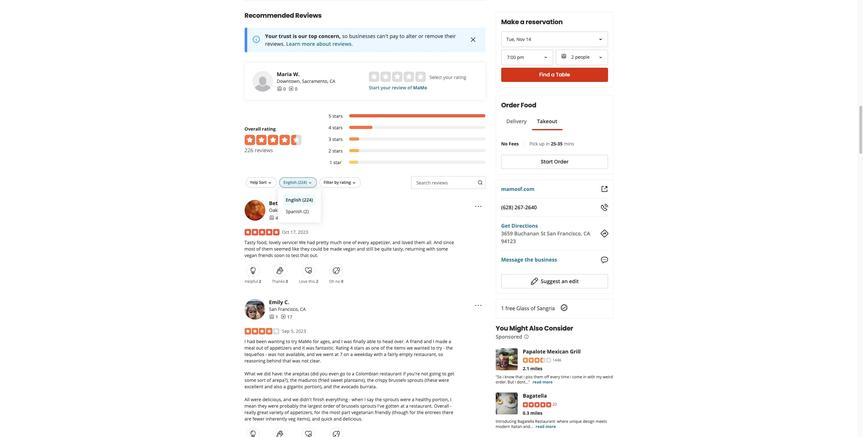 Task type: vqa. For each thing, say whether or not it's contained in the screenshot.


Task type: locate. For each thing, give the bounding box(es) containing it.
design
[[583, 419, 595, 424]]

(224) inside dropdown button
[[298, 180, 307, 185]]

1 vertical spatial at
[[400, 403, 405, 409]]

your right select
[[443, 74, 453, 80]]

stars inside the filter reviews by 2 stars rating "element"
[[332, 148, 343, 154]]

time
[[561, 374, 569, 380]]

business
[[535, 256, 557, 263]]

every up still
[[358, 239, 369, 246]]

1 horizontal spatial reviews
[[432, 180, 448, 186]]

were down 'get'
[[439, 377, 449, 383]]

0 horizontal spatial 5 star rating image
[[244, 229, 279, 236]]

no fees
[[501, 141, 519, 147]]

maduros
[[298, 377, 317, 383]]

4 inside photos element
[[304, 215, 306, 221]]

1 16 chevron down v2 image from the left
[[267, 180, 272, 185]]

and left still
[[357, 246, 365, 252]]

this
[[308, 279, 315, 284]]

service!
[[282, 239, 298, 246]]

menu image
[[474, 302, 482, 310]]

made down much
[[330, 246, 342, 252]]

2023 for c.
[[296, 328, 306, 334]]

suggest an edit button
[[501, 274, 608, 288]]

0 horizontal spatial overall
[[244, 126, 261, 132]]

0 vertical spatial friends element
[[277, 86, 286, 92]]

2023 for h.
[[298, 229, 308, 235]]

2 vertical spatial 4
[[350, 345, 353, 351]]

of inside the 'what we did have: the arepitas (did you even go to a colombian restaurant if you're not going to get some sort of arepa?), the maduros (fried sweet plantains), the crispy brussels sprouts (these were excellent and also a gigantic portion), and the avocado burrata.'
[[267, 377, 271, 383]]

- up there
[[450, 403, 452, 409]]

most down order
[[330, 409, 340, 416]]

0 vertical spatial order
[[501, 101, 520, 110]]

reviews right search
[[432, 180, 448, 186]]

(2 reactions) element for love this 2
[[316, 279, 318, 284]]

reviews for search reviews
[[432, 180, 448, 186]]

bagatella
[[523, 393, 547, 400], [518, 419, 534, 424]]

1 vertical spatial 1
[[501, 305, 504, 312]]

1 vertical spatial most
[[330, 409, 340, 416]]

1 vertical spatial 5 star rating image
[[523, 402, 551, 408]]

0 vertical spatial try
[[291, 338, 297, 345]]

still
[[366, 246, 373, 252]]

0 horizontal spatial your
[[381, 84, 391, 91]]

friendly
[[375, 409, 391, 416]]

1 horizontal spatial 16 chevron down v2 image
[[352, 180, 357, 185]]

get
[[501, 222, 510, 229]]

1 vertical spatial brussels
[[341, 403, 359, 409]]

make
[[501, 17, 519, 26]]

reviews
[[255, 147, 273, 154], [432, 180, 448, 186]]

papalote mexican grill link
[[523, 348, 581, 355]]

they
[[300, 246, 310, 252], [258, 403, 267, 409]]

ca inside the "maria w. downtown, sacramento, ca"
[[330, 78, 335, 84]]

3.5 star rating image
[[523, 358, 551, 363]]

francisco, inside 'get directions 3659 buchanan st san francisco, ca 94123'
[[557, 230, 582, 237]]

ca inside 'get directions 3659 buchanan st san francisco, ca 94123'
[[584, 230, 590, 237]]

2 horizontal spatial 1
[[501, 305, 504, 312]]

1 vertical spatial francisco,
[[278, 306, 299, 312]]

rating for select your rating
[[454, 74, 466, 80]]

english (224) for english (224) button
[[286, 197, 313, 203]]

mamo inside i had been wanting to try mamo for ages, and i was finally able to head over. a friend and i made a meal out of appetizers and it was fantastic. rating 4 stars as one of the items we wanted to try - the tequeños - was not available, and we went at 7 on a weekday with a fairly empty restaurant, so reasoning behind that was not clear.
[[298, 338, 312, 345]]

we inside the 'what we did have: the arepitas (did you even go to a colombian restaurant if you're not going to get some sort of arepa?), the maduros (fried sweet plantains), the crispy brussels sprouts (these were excellent and also a gigantic portion), and the avocado burrata.'
[[257, 371, 263, 377]]

reviews element
[[288, 86, 297, 92], [281, 314, 292, 320]]

16 chevron down v2 image inside yelp sort 'popup button'
[[267, 180, 272, 185]]

was up behind
[[268, 351, 276, 358]]

1 vertical spatial vegan
[[244, 252, 257, 258]]

2 horizontal spatial rating
[[454, 74, 466, 80]]

so inside so businesses can't pay to alter or remove their reviews.
[[342, 32, 348, 40]]

english
[[283, 180, 297, 185], [286, 197, 301, 203]]

stars right 3
[[332, 136, 343, 142]]

0 vertical spatial made
[[330, 246, 342, 252]]

  text field
[[411, 176, 485, 189]]

2 (2 reactions) element from the left
[[316, 279, 318, 284]]

2023 right 5,
[[296, 328, 306, 334]]

learn
[[286, 40, 300, 47]]

spanish (2)
[[286, 208, 309, 215]]

4 inside filter reviews by 4 stars rating element
[[329, 124, 331, 131]]

0 vertical spatial not
[[278, 351, 285, 358]]

1 horizontal spatial brussels
[[389, 377, 406, 383]]

0 vertical spatial mamo
[[413, 84, 427, 91]]

for down restaurant.
[[410, 409, 416, 416]]

(0 reactions) element right no
[[341, 279, 343, 284]]

appetizers,
[[290, 409, 313, 416]]

filter reviews by 2 stars rating element
[[322, 148, 485, 154]]

ca inside bethany h. oakland, ca
[[289, 207, 295, 213]]

24 check in v2 image
[[560, 304, 568, 312]]

reviews element containing 0
[[288, 86, 297, 92]]

san inside 'get directions 3659 buchanan st san francisco, ca 94123'
[[547, 230, 556, 237]]

i right portion,
[[450, 397, 451, 403]]

1 horizontal spatial not
[[302, 358, 309, 364]]

the up quick
[[322, 409, 328, 416]]

16 friends v2 image
[[277, 86, 282, 91], [269, 215, 274, 221], [269, 315, 274, 320]]

overall down portion,
[[434, 403, 449, 409]]

directions
[[512, 222, 538, 229]]

star
[[333, 159, 342, 165]]

avocado
[[341, 384, 359, 390]]

english inside button
[[286, 197, 301, 203]]

1 vertical spatial they
[[258, 403, 267, 409]]

them left off
[[534, 374, 543, 380]]

introducing bagatella restaurant: where unique design meets modern italian and…
[[496, 419, 607, 430]]

was down available,
[[292, 358, 300, 364]]

-
[[443, 345, 445, 351], [266, 351, 267, 358], [349, 397, 350, 403], [450, 403, 452, 409]]

1 horizontal spatial francisco,
[[557, 230, 582, 237]]

friends element containing 1
[[269, 314, 278, 320]]

some inside the 'what we did have: the arepitas (did you even go to a colombian restaurant if you're not going to get some sort of arepa?), the maduros (fried sweet plantains), the crispy brussels sprouts (these were excellent and also a gigantic portion), and the avocado burrata.'
[[244, 377, 256, 383]]

with inside i had been wanting to try mamo for ages, and i was finally able to head over. a friend and i made a meal out of appetizers and it was fantastic. rating 4 stars as one of the items we wanted to try - the tequeños - was not available, and we went at 7 on a weekday with a fairly empty restaurant, so reasoning behind that was not clear.
[[374, 351, 383, 358]]

finish
[[313, 397, 324, 403]]

0 horizontal spatial reviews
[[255, 147, 273, 154]]

oakland,
[[269, 207, 288, 213]]

get directions link
[[501, 222, 538, 229]]

photo of emily c. image
[[244, 299, 265, 320]]

1 horizontal spatial one
[[371, 345, 379, 351]]

the up burrata.
[[367, 377, 374, 383]]

1 vertical spatial had
[[247, 338, 255, 345]]

read more for papalote mexican grill
[[533, 380, 553, 385]]

1 vertical spatial mamo
[[298, 338, 312, 345]]

we up the sort
[[257, 371, 263, 377]]

we
[[407, 345, 413, 351], [316, 351, 322, 358], [257, 371, 263, 377], [292, 397, 299, 403]]

0 vertical spatial (224)
[[298, 180, 307, 185]]

1 horizontal spatial vegan
[[343, 246, 356, 252]]

at up (though on the bottom left
[[400, 403, 405, 409]]

(224) left 16 chevron down v2 icon
[[298, 180, 307, 185]]

2 (0 reactions) element from the left
[[341, 279, 343, 284]]

appetizer,
[[370, 239, 391, 246]]

2 vertical spatial rating
[[340, 180, 351, 185]]

more for bagatella
[[546, 424, 556, 430]]

i right time
[[570, 374, 571, 380]]

brussels up the part
[[341, 403, 359, 409]]

been
[[256, 338, 267, 345]]

stars right "5" on the left of the page
[[332, 113, 343, 119]]

1 horizontal spatial made
[[435, 338, 447, 345]]

restaurant:
[[535, 419, 556, 424]]

the up i've
[[375, 397, 382, 403]]

(0 reactions) element for thanks 0
[[286, 279, 288, 284]]

friends element for bethany h.
[[269, 215, 281, 221]]

photo of maria w. image
[[252, 71, 273, 92]]

16 chevron down v2 image
[[267, 180, 272, 185], [352, 180, 357, 185]]

i
[[244, 338, 246, 345], [341, 338, 343, 345], [433, 338, 434, 345], [364, 397, 366, 403], [450, 397, 451, 403]]

san inside the emily c. san francisco, ca
[[269, 306, 277, 312]]

1 vertical spatial some
[[244, 377, 256, 383]]

1 left 16 review v2 image
[[275, 314, 278, 320]]

1 left free on the right
[[501, 305, 504, 312]]

0 horizontal spatial be
[[323, 246, 329, 252]]

(2 reactions) element right 'helpful'
[[259, 279, 261, 284]]

fairly
[[388, 351, 398, 358]]

your
[[265, 32, 277, 40]]

1 vertical spatial try
[[436, 345, 442, 351]]

1 horizontal spatial be
[[374, 246, 380, 252]]

None radio
[[369, 72, 379, 82], [404, 72, 414, 82], [369, 72, 379, 82], [404, 72, 414, 82]]

recommended reviews element
[[224, 0, 506, 437]]

1 (2 reactions) element from the left
[[259, 279, 261, 284]]

they inside all were delicious, and we didn't finish everything - when i say the sprouts were a healthy portion, i mean they were probably the largest order of brussels sprouts i've gotten at a restaurant. overall - really great variety of appetizers, for the most part vegetarian friendly (though for the entrees there are fewer inherently veg items), and quick and delicious.
[[258, 403, 267, 409]]

0 vertical spatial most
[[244, 246, 255, 252]]

friends element
[[277, 86, 286, 92], [269, 215, 281, 221], [269, 314, 278, 320]]

vegetarian
[[351, 409, 374, 416]]

0 horizontal spatial that
[[283, 358, 291, 364]]

0 vertical spatial overall
[[244, 126, 261, 132]]

reviews. down your
[[265, 40, 285, 47]]

(224) for english (224) button
[[302, 197, 313, 203]]

to up appetizers
[[286, 338, 290, 345]]

2 horizontal spatial sprouts
[[407, 377, 423, 383]]

1 horizontal spatial mamo
[[413, 84, 427, 91]]

rating inside popup button
[[340, 180, 351, 185]]

the down sweet
[[333, 384, 340, 390]]

that inside "so i know that i piss them off every time i come in with my weird order. but i dont…"
[[516, 374, 523, 380]]

the inside button
[[525, 256, 533, 263]]

2 horizontal spatial 4
[[350, 345, 353, 351]]

stars inside filter reviews by 5 stars rating element
[[332, 113, 343, 119]]

1 vertical spatial read more
[[536, 424, 556, 430]]

1 horizontal spatial reviews.
[[332, 40, 353, 47]]

wanting
[[268, 338, 285, 345]]

buchanan
[[514, 230, 539, 237]]

english inside dropdown button
[[283, 180, 297, 185]]

2
[[329, 148, 331, 154], [259, 279, 261, 284], [316, 279, 318, 284]]

weekday
[[354, 351, 373, 358]]

message the business
[[501, 256, 557, 263]]

17
[[287, 314, 292, 320]]

1 horizontal spatial that
[[300, 252, 309, 258]]

plantains),
[[344, 377, 366, 383]]

that
[[300, 252, 309, 258], [283, 358, 291, 364], [516, 374, 523, 380]]

tab list
[[501, 117, 563, 130]]

24 external link v2 image
[[600, 185, 608, 193]]

0 horizontal spatial start
[[369, 84, 379, 91]]

1 vertical spatial so
[[438, 351, 443, 358]]

recommended
[[244, 11, 294, 20]]

0 horizontal spatial sprouts
[[360, 403, 376, 409]]

english (224) left 16 chevron down v2 icon
[[283, 180, 307, 185]]

so inside i had been wanting to try mamo for ages, and i was finally able to head over. a friend and i made a meal out of appetizers and it was fantastic. rating 4 stars as one of the items we wanted to try - the tequeños - was not available, and we went at 7 on a weekday with a fairly empty restaurant, so reasoning behind that was not clear.
[[438, 351, 443, 358]]

1 vertical spatial made
[[435, 338, 447, 345]]

to left test
[[286, 252, 290, 258]]

0 horizontal spatial made
[[330, 246, 342, 252]]

0 vertical spatial your
[[443, 74, 453, 80]]

(2 reactions) element for helpful 2
[[259, 279, 261, 284]]

their
[[445, 32, 456, 40]]

reviews. inside so businesses can't pay to alter or remove their reviews.
[[265, 40, 285, 47]]

stars down finally
[[354, 345, 364, 351]]

friends element containing 41
[[269, 215, 281, 221]]

and…
[[523, 424, 533, 430]]

0 vertical spatial had
[[307, 239, 315, 246]]

miles for bagatella
[[531, 410, 543, 416]]

16 friends v2 image for bethany
[[269, 215, 274, 221]]

reviews down 4.5 star rating "image" at the top
[[255, 147, 273, 154]]

on
[[344, 351, 349, 358]]

(628)
[[501, 204, 513, 211]]

them up friends
[[262, 246, 273, 252]]

out.
[[310, 252, 318, 258]]

had inside i had been wanting to try mamo for ages, and i was finally able to head over. a friend and i made a meal out of appetizers and it was fantastic. rating 4 stars as one of the items we wanted to try - the tequeños - was not available, and we went at 7 on a weekday with a fairly empty restaurant, so reasoning behind that was not clear.
[[247, 338, 255, 345]]

5,
[[291, 328, 295, 334]]

stars for 4 stars
[[332, 124, 343, 131]]

1 for 1 free glass of sangria
[[501, 305, 504, 312]]

and down (fried
[[324, 384, 332, 390]]

read more left where
[[536, 424, 556, 430]]

0 horizontal spatial try
[[291, 338, 297, 345]]

2023
[[298, 229, 308, 235], [296, 328, 306, 334]]

read more link for papalote mexican grill
[[533, 380, 553, 385]]

english (224) for english (224) dropdown button
[[283, 180, 307, 185]]

you
[[320, 371, 328, 377]]

0 horizontal spatial they
[[258, 403, 267, 409]]

2 vertical spatial more
[[546, 424, 556, 430]]

of down did
[[267, 377, 271, 383]]

sprouts up gotten
[[383, 397, 399, 403]]

1 vertical spatial your
[[381, 84, 391, 91]]

english (224) inside english (224) button
[[286, 197, 313, 203]]

so right restaurant,
[[438, 351, 443, 358]]

(224) inside button
[[302, 197, 313, 203]]

that inside tasty food, lovely service! we had pretty much one of every appetizer, and loved them all. and since most of them seemed like they could be made vegan and still be quite tasty, returning with some vegan friends soon to test that out.
[[300, 252, 309, 258]]

0 horizontal spatial 4
[[304, 215, 306, 221]]

1 horizontal spatial order
[[554, 158, 569, 166]]

go
[[340, 371, 345, 377]]

1 vertical spatial not
[[302, 358, 309, 364]]

ca down h.
[[289, 207, 295, 213]]

0 vertical spatial reviews element
[[288, 86, 297, 92]]

2 vertical spatial 1
[[275, 314, 278, 320]]

we down a
[[407, 345, 413, 351]]

rating up 4.5 star rating "image" at the top
[[262, 126, 276, 132]]

downtown,
[[277, 78, 301, 84]]

start inside button
[[541, 158, 553, 166]]

2 horizontal spatial not
[[421, 371, 428, 377]]

ca inside the emily c. san francisco, ca
[[300, 306, 306, 312]]

stars inside filter reviews by 4 stars rating element
[[332, 124, 343, 131]]

did
[[264, 371, 271, 377]]

they down we
[[300, 246, 310, 252]]

0 vertical spatial read more
[[533, 380, 553, 385]]

returning
[[405, 246, 425, 252]]

trust
[[279, 32, 291, 40]]

made inside i had been wanting to try mamo for ages, and i was finally able to head over. a friend and i made a meal out of appetizers and it was fantastic. rating 4 stars as one of the items we wanted to try - the tequeños - was not available, and we went at 7 on a weekday with a fairly empty restaurant, so reasoning behind that was not clear.
[[435, 338, 447, 345]]

5 star rating image
[[244, 229, 279, 236], [523, 402, 551, 408]]

16 friends v2 image for maria
[[277, 86, 282, 91]]

1 horizontal spatial overall
[[434, 403, 449, 409]]

0 inside friends element
[[283, 86, 286, 92]]

read more link left where
[[536, 424, 556, 430]]

reviews element for w.
[[288, 86, 297, 92]]

(2 reactions) element
[[259, 279, 261, 284], [316, 279, 318, 284]]

san down the emily
[[269, 306, 277, 312]]

francisco, right st
[[557, 230, 582, 237]]

order inside start order button
[[554, 158, 569, 166]]

(0 reactions) element for oh no 0
[[341, 279, 343, 284]]

empty
[[399, 351, 413, 358]]

3
[[329, 136, 331, 142]]

78
[[290, 215, 295, 221]]

2 16 chevron down v2 image from the left
[[352, 180, 357, 185]]

at inside all were delicious, and we didn't finish everything - when i say the sprouts were a healthy portion, i mean they were probably the largest order of brussels sprouts i've gotten at a restaurant. overall - really great variety of appetizers, for the most part vegetarian friendly (though for the entrees there are fewer inherently veg items), and quick and delicious.
[[400, 403, 405, 409]]

bagatella inside introducing bagatella restaurant: where unique design meets modern italian and…
[[518, 419, 534, 424]]

soon
[[274, 252, 285, 258]]

16 friends v2 image left 16 review v2 icon at left top
[[277, 86, 282, 91]]

1 reviews. from the left
[[265, 40, 285, 47]]

oct
[[282, 229, 289, 235]]

stars inside i had been wanting to try mamo for ages, and i was finally able to head over. a friend and i made a meal out of appetizers and it was fantastic. rating 4 stars as one of the items we wanted to try - the tequeños - was not available, and we went at 7 on a weekday with a fairly empty restaurant, so reasoning behind that was not clear.
[[354, 345, 364, 351]]

0 right thanks
[[286, 279, 288, 284]]

16 chevron down v2 image for filter by rating
[[352, 180, 357, 185]]

0 inside the reviews element
[[295, 86, 297, 92]]

stars for 3 stars
[[332, 136, 343, 142]]

(224)
[[298, 180, 307, 185], [302, 197, 313, 203]]

bagatella down 0.3
[[518, 419, 534, 424]]

1 (0 reactions) element from the left
[[286, 279, 288, 284]]

fantastic.
[[315, 345, 335, 351]]

4 star rating image
[[244, 328, 279, 335]]

to inside so businesses can't pay to alter or remove their reviews.
[[400, 32, 405, 40]]

1 horizontal spatial at
[[400, 403, 405, 409]]

0 vertical spatial more
[[302, 40, 315, 47]]

4 up 3
[[329, 124, 331, 131]]

1 horizontal spatial rating
[[340, 180, 351, 185]]

read more link
[[533, 380, 553, 385], [536, 424, 556, 430]]

meal
[[244, 345, 255, 351]]

start for start your review of mamo
[[369, 84, 379, 91]]

sprouts down you're
[[407, 377, 423, 383]]

2 right 'helpful'
[[259, 279, 261, 284]]

1 vertical spatial overall
[[434, 403, 449, 409]]

0 vertical spatial in
[[546, 141, 550, 147]]

brussels inside the 'what we did have: the arepitas (did you even go to a colombian restaurant if you're not going to get some sort of arepa?), the maduros (fried sweet plantains), the crispy brussels sprouts (these were excellent and also a gigantic portion), and the avocado burrata.'
[[389, 377, 406, 383]]

1 vertical spatial reviews element
[[281, 314, 292, 320]]

1 horizontal spatial some
[[436, 246, 448, 252]]

0 horizontal spatial with
[[374, 351, 383, 358]]

reviews for 226 reviews
[[255, 147, 273, 154]]

0 vertical spatial reviews
[[255, 147, 273, 154]]

1 horizontal spatial every
[[550, 374, 560, 380]]

review
[[392, 84, 406, 91]]

0 vertical spatial 16 friends v2 image
[[277, 86, 282, 91]]

(fried
[[318, 377, 329, 383]]

sprouts down say
[[360, 403, 376, 409]]

we inside all were delicious, and we didn't finish everything - when i say the sprouts were a healthy portion, i mean they were probably the largest order of brussels sprouts i've gotten at a restaurant. overall - really great variety of appetizers, for the most part vegetarian friendly (though for the entrees there are fewer inherently veg items), and quick and delicious.
[[292, 397, 299, 403]]

english up english (224) button
[[283, 180, 297, 185]]

most inside all were delicious, and we didn't finish everything - when i say the sprouts were a healthy portion, i mean they were probably the largest order of brussels sprouts i've gotten at a restaurant. overall - really great variety of appetizers, for the most part vegetarian friendly (though for the entrees there are fewer inherently veg items), and quick and delicious.
[[330, 409, 340, 416]]

2 vertical spatial with
[[588, 374, 595, 380]]

start order
[[541, 158, 569, 166]]

0 right 16 review v2 icon at left top
[[295, 86, 297, 92]]

16 friends v2 image left 41 on the left of page
[[269, 215, 274, 221]]

at inside i had been wanting to try mamo for ages, and i was finally able to head over. a friend and i made a meal out of appetizers and it was fantastic. rating 4 stars as one of the items we wanted to try - the tequeños - was not available, and we went at 7 on a weekday with a fairly empty restaurant, so reasoning behind that was not clear.
[[335, 351, 339, 358]]

16 chevron down v2 image for yelp sort
[[267, 180, 272, 185]]

start inside the recommended reviews "element"
[[369, 84, 379, 91]]

3 stars
[[329, 136, 343, 142]]

(did
[[311, 371, 319, 377]]

None radio
[[380, 72, 391, 82], [392, 72, 402, 82], [415, 72, 426, 82], [380, 72, 391, 82], [392, 72, 402, 82], [415, 72, 426, 82]]

1 horizontal spatial had
[[307, 239, 315, 246]]

reviews. down concern,
[[332, 40, 353, 47]]

in right up
[[546, 141, 550, 147]]

the down restaurant.
[[417, 409, 424, 416]]

one right much
[[343, 239, 351, 246]]

info alert
[[244, 28, 485, 52]]

0 vertical spatial english (224)
[[283, 180, 307, 185]]

sprouts inside the 'what we did have: the arepitas (did you even go to a colombian restaurant if you're not going to get some sort of arepa?), the maduros (fried sweet plantains), the crispy brussels sprouts (these were excellent and also a gigantic portion), and the avocado burrata.'
[[407, 377, 423, 383]]

at
[[335, 351, 339, 358], [400, 403, 405, 409]]

i right but
[[515, 380, 516, 385]]

them inside "so i know that i piss them off every time i come in with my weird order. but i dont…"
[[534, 374, 543, 380]]

24 phone v2 image
[[600, 204, 608, 211]]

0 vertical spatial 4
[[329, 124, 331, 131]]

1 vertical spatial start
[[541, 158, 553, 166]]

0 vertical spatial that
[[300, 252, 309, 258]]

16 chevron down v2 image inside filter by rating popup button
[[352, 180, 357, 185]]

2 horizontal spatial that
[[516, 374, 523, 380]]

friends element left 16 review v2 icon at left top
[[277, 86, 286, 92]]

try down sep 5, 2023
[[291, 338, 297, 345]]

(2 reactions) element right this at bottom
[[316, 279, 318, 284]]

0 horizontal spatial san
[[269, 306, 277, 312]]

say
[[367, 397, 374, 403]]

not up (these
[[421, 371, 428, 377]]

healthy
[[415, 397, 431, 403]]

ca right sacramento, in the top left of the page
[[330, 78, 335, 84]]

0 horizontal spatial 1
[[275, 314, 278, 320]]

at left 7
[[335, 351, 339, 358]]

english (224) inside english (224) dropdown button
[[283, 180, 307, 185]]

great
[[257, 409, 268, 416]]

items
[[394, 345, 406, 351]]

0 vertical spatial 5 star rating image
[[244, 229, 279, 236]]

start for start order
[[541, 158, 553, 166]]

read more link up bagatella link
[[533, 380, 553, 385]]

0 vertical spatial them
[[414, 239, 425, 246]]

1 star
[[330, 159, 342, 165]]

reviews element containing 17
[[281, 314, 292, 320]]

read right and…
[[536, 424, 545, 430]]

crispy
[[375, 377, 387, 383]]

1 horizontal spatial most
[[330, 409, 340, 416]]

find a table
[[539, 71, 570, 79]]

reviews.
[[265, 40, 285, 47], [332, 40, 353, 47]]

were inside the 'what we did have: the arepitas (did you even go to a colombian restaurant if you're not going to get some sort of arepa?), the maduros (fried sweet plantains), the crispy brussels sprouts (these were excellent and also a gigantic portion), and the avocado burrata.'
[[439, 377, 449, 383]]

(224) up (2) at the left of the page
[[302, 197, 313, 203]]

is
[[293, 32, 297, 40]]

1 miles from the top
[[531, 366, 543, 372]]

some down what
[[244, 377, 256, 383]]

0 vertical spatial san
[[547, 230, 556, 237]]

0 horizontal spatial had
[[247, 338, 255, 345]]

for inside i had been wanting to try mamo for ages, and i was finally able to head over. a friend and i made a meal out of appetizers and it was fantastic. rating 4 stars as one of the items we wanted to try - the tequeños - was not available, and we went at 7 on a weekday with a fairly empty restaurant, so reasoning behind that was not clear.
[[313, 338, 319, 345]]

brussels down restaurant
[[389, 377, 406, 383]]

24 info v2 image
[[252, 36, 260, 43]]

None field
[[556, 50, 608, 65], [502, 50, 553, 64], [556, 50, 608, 65], [502, 50, 553, 64]]

16 review v2 image
[[288, 86, 294, 91]]

with down "all."
[[426, 246, 435, 252]]

your left the review
[[381, 84, 391, 91]]

stars up 3 stars
[[332, 124, 343, 131]]

(0 reactions) element
[[286, 279, 288, 284], [341, 279, 343, 284]]

4 down (2) at the left of the page
[[304, 215, 306, 221]]

1 vertical spatial 4
[[304, 215, 306, 221]]

5 star rating image down bagatella link
[[523, 402, 551, 408]]

modern
[[496, 424, 510, 430]]

friends element containing 0
[[277, 86, 286, 92]]

stars for 5 stars
[[332, 113, 343, 119]]

order
[[501, 101, 520, 110], [554, 158, 569, 166]]

english (224) up spanish (2) button
[[286, 197, 313, 203]]

stars inside "filter reviews by 3 stars rating" "element"
[[332, 136, 343, 142]]

mamo up it
[[298, 338, 312, 345]]

that right know
[[516, 374, 523, 380]]

1 horizontal spatial 1
[[330, 159, 332, 165]]

0 vertical spatial start
[[369, 84, 379, 91]]

try
[[291, 338, 297, 345], [436, 345, 442, 351]]

5 star rating image for food,
[[244, 229, 279, 236]]

0 left 16 review v2 icon at left top
[[283, 86, 286, 92]]

1 vertical spatial sprouts
[[383, 397, 399, 403]]

2 miles from the top
[[531, 410, 543, 416]]

i up meal
[[244, 338, 246, 345]]

papalote
[[523, 348, 546, 355]]

and left also
[[264, 384, 272, 390]]

had up could
[[307, 239, 315, 246]]

2 reviews. from the left
[[332, 40, 353, 47]]

not inside the 'what we did have: the arepitas (did you even go to a colombian restaurant if you're not going to get some sort of arepa?), the maduros (fried sweet plantains), the crispy brussels sprouts (these were excellent and also a gigantic portion), and the avocado burrata.'
[[421, 371, 428, 377]]

0 vertical spatial brussels
[[389, 377, 406, 383]]

going
[[429, 371, 441, 377]]

1 vertical spatial san
[[269, 306, 277, 312]]

come
[[572, 374, 582, 380]]



Task type: describe. For each thing, give the bounding box(es) containing it.
overall inside all were delicious, and we didn't finish everything - when i say the sprouts were a healthy portion, i mean they were probably the largest order of brussels sprouts i've gotten at a restaurant. overall - really great variety of appetizers, for the most part vegetarian friendly (though for the entrees there are fewer inherently veg items), and quick and delicious.
[[434, 403, 449, 409]]

one inside tasty food, lovely service! we had pretty much one of every appetizer, and loved them all. and since most of them seemed like they could be made vegan and still be quite tasty, returning with some vegan friends soon to test that out.
[[343, 239, 351, 246]]

the up appetizers,
[[300, 403, 307, 409]]

mamosf.com
[[501, 186, 535, 193]]

we up clear.
[[316, 351, 322, 358]]

i left piss
[[524, 374, 525, 380]]

and up clear.
[[307, 351, 315, 358]]

lovely
[[269, 239, 281, 246]]

1 inside friends element
[[275, 314, 278, 320]]

gotten
[[386, 403, 399, 409]]

17,
[[290, 229, 297, 235]]

4 for photos element
[[304, 215, 306, 221]]

to left 'get'
[[442, 371, 446, 377]]

0 horizontal spatial rating
[[262, 126, 276, 132]]

portion,
[[432, 397, 449, 403]]

3659
[[501, 230, 513, 237]]

bethany h. oakland, ca
[[269, 200, 297, 213]]

no
[[335, 279, 340, 284]]

maria w. link
[[277, 71, 300, 78]]

arepitas
[[292, 371, 309, 377]]

with inside "so i know that i piss them off every time i come in with my weird order. but i dont…"
[[588, 374, 595, 380]]

your trust is our top concern,
[[265, 32, 341, 40]]

the up arepa?),
[[284, 371, 291, 377]]

reviews element for c.
[[281, 314, 292, 320]]

friends element for emily c.
[[269, 314, 278, 320]]

0 horizontal spatial 2
[[259, 279, 261, 284]]

oh no 0
[[329, 279, 343, 284]]

0.3 miles
[[523, 410, 543, 416]]

friends element for maria w.
[[277, 86, 286, 92]]

0 vertical spatial bagatella
[[523, 393, 547, 400]]

16 chevron down v2 image
[[307, 180, 313, 185]]

they inside tasty food, lovely service! we had pretty much one of every appetizer, and loved them all. and since most of them seemed like they could be made vegan and still be quite tasty, returning with some vegan friends soon to test that out.
[[300, 246, 310, 252]]

filter reviews by 1 star rating element
[[322, 159, 485, 166]]

2640
[[525, 204, 537, 211]]

and up rating
[[332, 338, 340, 345]]

2.1 miles
[[523, 366, 543, 372]]

about
[[316, 40, 331, 47]]

and left quick
[[312, 416, 320, 422]]

filter reviews by 3 stars rating element
[[322, 136, 485, 143]]

ages,
[[320, 338, 331, 345]]

tab list containing delivery
[[501, 117, 563, 130]]

of right the review
[[408, 84, 412, 91]]

one inside i had been wanting to try mamo for ages, and i was finally able to head over. a friend and i made a meal out of appetizers and it was fantastic. rating 4 stars as one of the items we wanted to try - the tequeños - was not available, and we went at 7 on a weekday with a fairly empty restaurant, so reasoning behind that was not clear.
[[371, 345, 379, 351]]

read for bagatella
[[536, 424, 545, 430]]

rating element
[[369, 72, 426, 82]]

an
[[562, 278, 568, 285]]

the up 'get'
[[446, 345, 453, 351]]

suggest an edit
[[541, 278, 579, 285]]

i left say
[[364, 397, 366, 403]]

and up wanted
[[424, 338, 432, 345]]

and left it
[[293, 345, 301, 351]]

gigantic
[[287, 384, 303, 390]]

rating
[[336, 345, 349, 351]]

francisco, inside the emily c. san francisco, ca
[[278, 306, 299, 312]]

of down the probably
[[285, 409, 289, 416]]

reasoning
[[244, 358, 265, 364]]

every inside "so i know that i piss them off every time i come in with my weird order. but i dont…"
[[550, 374, 560, 380]]

items),
[[297, 416, 311, 422]]

1 be from the left
[[323, 246, 329, 252]]

(628) 267-2640
[[501, 204, 537, 211]]

menu image
[[474, 203, 482, 211]]

filter by rating button
[[319, 177, 361, 188]]

portion),
[[305, 384, 323, 390]]

were down delicious,
[[268, 403, 278, 409]]

of down head
[[380, 345, 385, 351]]

read for papalote mexican grill
[[533, 380, 542, 385]]

order.
[[496, 380, 507, 385]]

filter reviews by 5 stars rating element
[[322, 113, 485, 119]]

what
[[244, 371, 256, 377]]

to right go
[[346, 371, 351, 377]]

filter reviews by 4 stars rating element
[[322, 124, 485, 131]]

of down everything on the bottom left of the page
[[336, 403, 340, 409]]

and up the probably
[[283, 397, 291, 403]]

spanish (2) button
[[283, 206, 316, 217]]

close image
[[469, 36, 477, 44]]

made inside tasty food, lovely service! we had pretty much one of every appetizer, and loved them all. and since most of them seemed like they could be made vegan and still be quite tasty, returning with some vegan friends soon to test that out.
[[330, 246, 342, 252]]

photo of bethany h. image
[[244, 200, 265, 221]]

a inside find a table link
[[551, 71, 555, 79]]

0 horizontal spatial order
[[501, 101, 520, 110]]

more inside info alert
[[302, 40, 315, 47]]

and down the part
[[334, 416, 342, 422]]

2 be from the left
[[374, 246, 380, 252]]

so businesses can't pay to alter or remove their reviews.
[[265, 32, 456, 47]]

takeout tab panel
[[501, 130, 563, 133]]

1 vertical spatial them
[[262, 246, 273, 252]]

english for english (224) dropdown button
[[283, 180, 297, 185]]

bethany
[[269, 200, 291, 207]]

i up rating
[[341, 338, 343, 345]]

4 inside i had been wanting to try mamo for ages, and i was finally able to head over. a friend and i made a meal out of appetizers and it was fantastic. rating 4 stars as one of the items we wanted to try - the tequeños - was not available, and we went at 7 on a weekday with a fairly empty restaurant, so reasoning behind that was not clear.
[[350, 345, 353, 351]]

papalote mexican grill
[[523, 348, 581, 355]]

search image
[[478, 180, 483, 185]]

to up restaurant,
[[431, 345, 435, 351]]

delicious,
[[262, 397, 282, 403]]

search
[[416, 180, 431, 186]]

0 right no
[[341, 279, 343, 284]]

more for papalote mexican grill
[[543, 380, 553, 385]]

but
[[508, 380, 514, 385]]

of right out
[[264, 345, 269, 351]]

some inside tasty food, lovely service! we had pretty much one of every appetizer, and loved them all. and since most of them seemed like they could be made vegan and still be quite tasty, returning with some vegan friends soon to test that out.
[[436, 246, 448, 252]]

you're
[[407, 371, 420, 377]]

sort
[[257, 377, 266, 383]]

seemed
[[274, 246, 291, 252]]

4 stars
[[329, 124, 343, 131]]

meets
[[596, 419, 607, 424]]

miles for papalote mexican grill
[[531, 366, 543, 372]]

4 for 4 stars
[[329, 124, 331, 131]]

fewer
[[253, 416, 265, 422]]

16 review v2 image
[[281, 315, 286, 320]]

remove
[[425, 32, 443, 40]]

no
[[501, 141, 508, 147]]

1 horizontal spatial 2
[[316, 279, 318, 284]]

2 inside "element"
[[329, 148, 331, 154]]

the up gigantic
[[290, 377, 297, 383]]

tasty,
[[393, 246, 404, 252]]

read more for bagatella
[[536, 424, 556, 430]]

4.5 star rating image
[[244, 135, 301, 145]]

of right glass
[[531, 305, 536, 312]]

mexican
[[547, 348, 569, 355]]

- left "when"
[[349, 397, 350, 403]]

had inside tasty food, lovely service! we had pretty much one of every appetizer, and loved them all. and since most of them seemed like they could be made vegan and still be quite tasty, returning with some vegan friends soon to test that out.
[[307, 239, 315, 246]]

to right able
[[377, 338, 381, 345]]

could
[[311, 246, 322, 252]]

learn more about reviews. link
[[286, 40, 353, 47]]

delivery
[[506, 118, 527, 125]]

i right the "so
[[503, 374, 504, 380]]

16 info v2 image
[[524, 334, 529, 340]]

photos element
[[297, 215, 306, 221]]

for down largest
[[314, 409, 320, 416]]

select
[[430, 74, 442, 80]]

5 stars
[[329, 113, 343, 119]]

where
[[557, 419, 568, 424]]

oh
[[329, 279, 334, 284]]

filter by rating
[[324, 180, 351, 185]]

what we did have: the arepitas (did you even go to a colombian restaurant if you're not going to get some sort of arepa?), the maduros (fried sweet plantains), the crispy brussels sprouts (these were excellent and also a gigantic portion), and the avocado burrata.
[[244, 371, 454, 390]]

0 vertical spatial vegan
[[343, 246, 356, 252]]

41
[[275, 215, 281, 221]]

24 message v2 image
[[600, 256, 608, 264]]

brussels inside all were delicious, and we didn't finish everything - when i say the sprouts were a healthy portion, i mean they were probably the largest order of brussels sprouts i've gotten at a restaurant. overall - really great variety of appetizers, for the most part vegetarian friendly (though for the entrees there are fewer inherently veg items), and quick and delicious.
[[341, 403, 359, 409]]

- up behind
[[266, 351, 267, 358]]

read more link for bagatella
[[536, 424, 556, 430]]

1446
[[553, 357, 561, 363]]

24 directions v2 image
[[600, 230, 608, 237]]

order food
[[501, 101, 536, 110]]

rating for filter by rating
[[340, 180, 351, 185]]

to inside tasty food, lovely service! we had pretty much one of every appetizer, and loved them all. and since most of them seemed like they could be made vegan and still be quite tasty, returning with some vegan friends soon to test that out.
[[286, 252, 290, 258]]

5
[[329, 113, 331, 119]]

your for select
[[443, 74, 453, 80]]

message the business button
[[501, 256, 557, 264]]

papalote mexican grill image
[[496, 348, 518, 370]]

find a table link
[[501, 68, 608, 82]]

1 for 1 star
[[330, 159, 332, 165]]

that inside i had been wanting to try mamo for ages, and i was finally able to head over. a friend and i made a meal out of appetizers and it was fantastic. rating 4 stars as one of the items we wanted to try - the tequeños - was not available, and we went at 7 on a weekday with a fairly empty restaurant, so reasoning behind that was not clear.
[[283, 358, 291, 364]]

it
[[302, 345, 305, 351]]

1 horizontal spatial sprouts
[[383, 397, 399, 403]]

reviews
[[295, 11, 322, 20]]

were up (though on the bottom left
[[400, 397, 411, 403]]

recommended reviews
[[244, 11, 322, 20]]

restaurant.
[[409, 403, 433, 409]]

"so
[[496, 374, 502, 380]]

get
[[448, 371, 454, 377]]

(224) for english (224) dropdown button
[[298, 180, 307, 185]]

stars for 2 stars
[[332, 148, 343, 154]]

the down head
[[386, 345, 393, 351]]

25-
[[551, 141, 558, 147]]

every inside tasty food, lovely service! we had pretty much one of every appetizer, and loved them all. and since most of them seemed like they could be made vegan and still be quite tasty, returning with some vegan friends soon to test that out.
[[358, 239, 369, 246]]

also
[[529, 324, 543, 333]]

english for english (224) button
[[286, 197, 301, 203]]

16 friends v2 image for emily
[[269, 315, 274, 320]]

0 horizontal spatial vegan
[[244, 252, 257, 258]]

1 horizontal spatial try
[[436, 345, 442, 351]]

pick up in 25-35 mins
[[530, 141, 574, 147]]

in inside "so i know that i piss them off every time i come in with my weird order. but i dont…"
[[583, 374, 587, 380]]

i had been wanting to try mamo for ages, and i was finally able to head over. a friend and i made a meal out of appetizers and it was fantastic. rating 4 stars as one of the items we wanted to try - the tequeños - was not available, and we went at 7 on a weekday with a fairly empty restaurant, so reasoning behind that was not clear.
[[244, 338, 453, 364]]

2 vertical spatial sprouts
[[360, 403, 376, 409]]

i up restaurant,
[[433, 338, 434, 345]]

  text field inside the recommended reviews "element"
[[411, 176, 485, 189]]

Select a date text field
[[501, 32, 608, 47]]

yelp sort button
[[246, 177, 277, 188]]

5 star rating image for miles
[[523, 402, 551, 408]]

mins
[[564, 141, 574, 147]]

your for start
[[381, 84, 391, 91]]

was right it
[[306, 345, 314, 351]]

- right wanted
[[443, 345, 445, 351]]

most inside tasty food, lovely service! we had pretty much one of every appetizer, and loved them all. and since most of them seemed like they could be made vegan and still be quite tasty, returning with some vegan friends soon to test that out.
[[244, 246, 255, 252]]

were up mean
[[251, 397, 261, 403]]

all were delicious, and we didn't finish everything - when i say the sprouts were a healthy portion, i mean they were probably the largest order of brussels sprouts i've gotten at a restaurant. overall - really great variety of appetizers, for the most part vegetarian friendly (though for the entrees there are fewer inherently veg items), and quick and delicious.
[[244, 397, 453, 422]]

with inside tasty food, lovely service! we had pretty much one of every appetizer, and loved them all. and since most of them seemed like they could be made vegan and still be quite tasty, returning with some vegan friends soon to test that out.
[[426, 246, 435, 252]]

of down food,
[[256, 246, 261, 252]]

was up rating
[[344, 338, 352, 345]]

bagatella image
[[496, 393, 518, 415]]

arepa?),
[[272, 377, 289, 383]]

italian
[[511, 424, 522, 430]]

even
[[329, 371, 339, 377]]

and up tasty,
[[392, 239, 400, 246]]

piss
[[526, 374, 533, 380]]

24 pencil v2 image
[[531, 277, 538, 285]]

edit
[[569, 278, 579, 285]]

(no rating) image
[[369, 72, 426, 82]]

you might also consider
[[496, 324, 573, 333]]

20
[[553, 402, 557, 407]]

helpful 2
[[245, 279, 261, 284]]

of right much
[[352, 239, 356, 246]]



